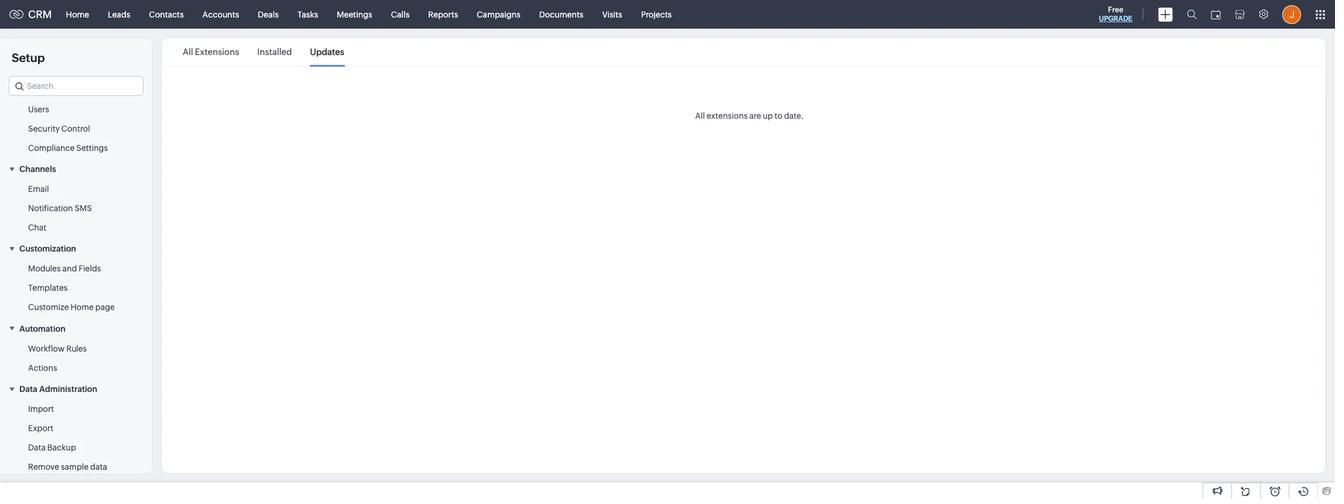 Task type: vqa. For each thing, say whether or not it's contained in the screenshot.
X to the top
no



Task type: locate. For each thing, give the bounding box(es) containing it.
0 horizontal spatial all
[[183, 47, 193, 57]]

sms
[[75, 204, 92, 213]]

data inside the data backup 'link'
[[28, 444, 46, 453]]

documents
[[539, 10, 584, 19]]

all
[[183, 47, 193, 57], [696, 111, 705, 121]]

0 vertical spatial home
[[66, 10, 89, 19]]

automation region
[[0, 340, 152, 378]]

crm link
[[9, 8, 52, 21]]

import link
[[28, 404, 54, 415]]

sample
[[61, 463, 89, 472]]

remove sample data
[[28, 463, 107, 472]]

1 vertical spatial data
[[28, 444, 46, 453]]

workflow rules
[[28, 344, 87, 354]]

home inside customization region
[[71, 303, 94, 312]]

modules
[[28, 264, 61, 274]]

to
[[775, 111, 783, 121]]

all extensions link
[[183, 39, 239, 66]]

actions link
[[28, 362, 57, 374]]

region
[[0, 100, 152, 158]]

installed
[[257, 47, 292, 57]]

calls
[[391, 10, 410, 19]]

data inside data administration dropdown button
[[19, 385, 37, 394]]

data administration
[[19, 385, 97, 394]]

visits
[[603, 10, 623, 19]]

search image
[[1188, 9, 1198, 19]]

upgrade
[[1100, 15, 1133, 23]]

region containing users
[[0, 100, 152, 158]]

export
[[28, 424, 53, 434]]

profile image
[[1283, 5, 1302, 24]]

1 vertical spatial all
[[696, 111, 705, 121]]

notification sms
[[28, 204, 92, 213]]

0 vertical spatial all
[[183, 47, 193, 57]]

users link
[[28, 104, 49, 115]]

0 vertical spatial data
[[19, 385, 37, 394]]

channels region
[[0, 180, 152, 238]]

campaigns
[[477, 10, 521, 19]]

reports
[[428, 10, 458, 19]]

data administration region
[[0, 400, 152, 500]]

automation
[[19, 324, 65, 334]]

automation button
[[0, 318, 152, 340]]

home inside "link"
[[66, 10, 89, 19]]

data
[[19, 385, 37, 394], [28, 444, 46, 453]]

1 horizontal spatial all
[[696, 111, 705, 121]]

meetings
[[337, 10, 372, 19]]

channels button
[[0, 158, 152, 180]]

compliance
[[28, 143, 75, 153]]

notification sms link
[[28, 203, 92, 214]]

customization
[[19, 245, 76, 254]]

all for all extensions
[[183, 47, 193, 57]]

home up automation dropdown button
[[71, 303, 94, 312]]

all left extensions on the right of the page
[[696, 111, 705, 121]]

None field
[[9, 76, 144, 96]]

home link
[[57, 0, 99, 28]]

actions
[[28, 364, 57, 373]]

date.
[[784, 111, 804, 121]]

customize home page
[[28, 303, 115, 312]]

data down export
[[28, 444, 46, 453]]

data for data backup
[[28, 444, 46, 453]]

all extensions are up to date.
[[696, 111, 804, 121]]

home
[[66, 10, 89, 19], [71, 303, 94, 312]]

modules and fields
[[28, 264, 101, 274]]

campaigns link
[[468, 0, 530, 28]]

rules
[[66, 344, 87, 354]]

data backup
[[28, 444, 76, 453]]

1 vertical spatial home
[[71, 303, 94, 312]]

page
[[95, 303, 115, 312]]

users
[[28, 105, 49, 114]]

security control
[[28, 124, 90, 133]]

reports link
[[419, 0, 468, 28]]

and
[[62, 264, 77, 274]]

email link
[[28, 183, 49, 195]]

remove
[[28, 463, 59, 472]]

data
[[90, 463, 107, 472]]

backup
[[47, 444, 76, 453]]

contacts
[[149, 10, 184, 19]]

accounts
[[203, 10, 239, 19]]

channels
[[19, 165, 56, 174]]

import
[[28, 405, 54, 414]]

all left extensions
[[183, 47, 193, 57]]

create menu element
[[1152, 0, 1181, 28]]

search element
[[1181, 0, 1205, 29]]

free upgrade
[[1100, 5, 1133, 23]]

home right the crm in the top left of the page
[[66, 10, 89, 19]]

data up import link
[[19, 385, 37, 394]]



Task type: describe. For each thing, give the bounding box(es) containing it.
fields
[[79, 264, 101, 274]]

modules and fields link
[[28, 263, 101, 275]]

projects link
[[632, 0, 682, 28]]

data administration button
[[0, 378, 152, 400]]

data backup link
[[28, 442, 76, 454]]

deals
[[258, 10, 279, 19]]

customization region
[[0, 260, 152, 318]]

control
[[61, 124, 90, 133]]

setup
[[12, 51, 45, 64]]

profile element
[[1276, 0, 1309, 28]]

are
[[750, 111, 762, 121]]

email
[[28, 185, 49, 194]]

templates link
[[28, 283, 68, 294]]

updates
[[310, 47, 344, 57]]

deals link
[[249, 0, 288, 28]]

visits link
[[593, 0, 632, 28]]

meetings link
[[328, 0, 382, 28]]

leads
[[108, 10, 130, 19]]

extensions
[[195, 47, 239, 57]]

updates link
[[310, 39, 344, 66]]

create menu image
[[1159, 7, 1174, 21]]

security control link
[[28, 123, 90, 135]]

settings
[[76, 143, 108, 153]]

chat
[[28, 223, 46, 233]]

free
[[1109, 5, 1124, 14]]

customize home page link
[[28, 302, 115, 314]]

installed link
[[257, 39, 292, 66]]

compliance settings
[[28, 143, 108, 153]]

contacts link
[[140, 0, 193, 28]]

accounts link
[[193, 0, 249, 28]]

documents link
[[530, 0, 593, 28]]

remove sample data link
[[28, 462, 107, 473]]

all for all extensions are up to date.
[[696, 111, 705, 121]]

crm
[[28, 8, 52, 21]]

compliance settings link
[[28, 142, 108, 154]]

customize
[[28, 303, 69, 312]]

extensions
[[707, 111, 748, 121]]

notification
[[28, 204, 73, 213]]

tasks
[[298, 10, 318, 19]]

workflow
[[28, 344, 65, 354]]

calendar image
[[1212, 10, 1222, 19]]

chat link
[[28, 222, 46, 234]]

Search text field
[[9, 77, 143, 95]]

administration
[[39, 385, 97, 394]]

customization button
[[0, 238, 152, 260]]

tasks link
[[288, 0, 328, 28]]

templates
[[28, 284, 68, 293]]

calls link
[[382, 0, 419, 28]]

data for data administration
[[19, 385, 37, 394]]

export link
[[28, 423, 53, 435]]

workflow rules link
[[28, 343, 87, 355]]

leads link
[[99, 0, 140, 28]]

all extensions
[[183, 47, 239, 57]]

up
[[763, 111, 773, 121]]

projects
[[641, 10, 672, 19]]

security
[[28, 124, 60, 133]]



